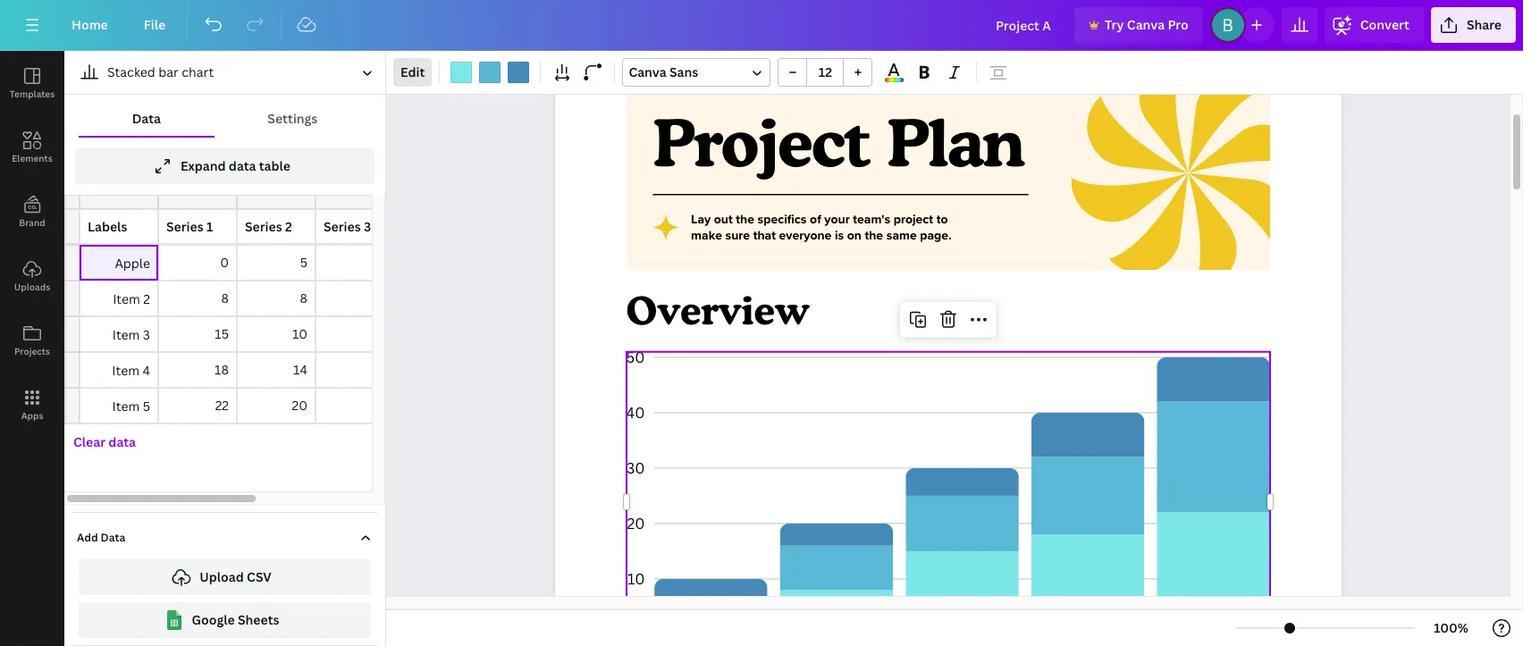 Task type: vqa. For each thing, say whether or not it's contained in the screenshot.
data
yes



Task type: locate. For each thing, give the bounding box(es) containing it.
1 horizontal spatial the
[[864, 228, 883, 243]]

data down stacked bar chart
[[132, 110, 161, 127]]

sans
[[670, 63, 698, 80]]

Edit value text field
[[80, 209, 158, 245], [158, 209, 237, 245], [237, 209, 316, 245], [316, 209, 394, 245], [80, 245, 158, 281], [316, 245, 394, 281], [237, 281, 316, 316], [80, 316, 158, 352], [237, 316, 316, 352], [316, 316, 394, 352], [237, 352, 316, 388], [80, 388, 158, 424], [237, 388, 316, 424], [316, 388, 394, 424]]

1 horizontal spatial data
[[132, 110, 161, 127]]

1 vertical spatial data
[[101, 530, 125, 545]]

make
[[691, 228, 722, 243]]

canva
[[1127, 16, 1165, 33], [629, 63, 667, 80]]

group
[[778, 58, 873, 87]]

data for clear
[[108, 434, 136, 451]]

google sheets button
[[79, 603, 371, 638]]

is
[[834, 228, 844, 243]]

data right clear
[[108, 434, 136, 451]]

templates
[[10, 88, 55, 100]]

page.
[[920, 228, 951, 243]]

100%
[[1434, 619, 1469, 636]]

#6ce5e8 image
[[451, 62, 472, 83]]

1 vertical spatial data
[[108, 434, 136, 451]]

projects button
[[0, 308, 64, 373]]

try canva pro button
[[1074, 7, 1203, 43]]

add data button
[[72, 520, 378, 556]]

canva right try
[[1127, 16, 1165, 33]]

0 vertical spatial data
[[229, 157, 256, 174]]

0 vertical spatial data
[[132, 110, 161, 127]]

settings
[[268, 110, 318, 127]]

convert button
[[1325, 7, 1424, 43]]

google
[[192, 611, 235, 628]]

#2d8bba image
[[508, 62, 530, 83]]

lay out the specifics of your team's project to make sure that everyone is on the same page.
[[691, 212, 951, 243]]

clear data button
[[64, 425, 145, 460]]

convert
[[1360, 16, 1410, 33]]

of
[[810, 212, 821, 227]]

uploads
[[14, 281, 50, 293]]

data button
[[79, 102, 214, 136]]

share button
[[1431, 7, 1516, 43]]

data
[[132, 110, 161, 127], [101, 530, 125, 545]]

uploads button
[[0, 244, 64, 308]]

the up sure
[[736, 212, 754, 227]]

None text field
[[555, 5, 1341, 646]]

apps
[[21, 409, 43, 422]]

1 horizontal spatial data
[[229, 157, 256, 174]]

data
[[229, 157, 256, 174], [108, 434, 136, 451]]

canva sans
[[629, 63, 698, 80]]

expand data table button
[[75, 148, 375, 184]]

data inside button
[[108, 434, 136, 451]]

upload csv button
[[79, 560, 371, 595]]

file
[[144, 16, 166, 33]]

1 horizontal spatial canva
[[1127, 16, 1165, 33]]

data inside dropdown button
[[101, 530, 125, 545]]

0 horizontal spatial canva
[[629, 63, 667, 80]]

the
[[736, 212, 754, 227], [864, 228, 883, 243]]

0 horizontal spatial data
[[101, 530, 125, 545]]

expand
[[181, 157, 226, 174]]

0 horizontal spatial data
[[108, 434, 136, 451]]

1 vertical spatial canva
[[629, 63, 667, 80]]

share
[[1467, 16, 1502, 33]]

on
[[847, 228, 861, 243]]

0 vertical spatial canva
[[1127, 16, 1165, 33]]

data right 'add'
[[101, 530, 125, 545]]

Edit value text field
[[158, 245, 237, 281], [237, 245, 316, 281], [80, 281, 158, 316], [158, 281, 237, 316], [316, 281, 394, 316], [158, 316, 237, 352], [80, 352, 158, 388], [158, 352, 237, 388], [316, 352, 394, 388], [158, 388, 237, 424]]

side panel tab list
[[0, 51, 64, 437]]

data inside button
[[229, 157, 256, 174]]

chart
[[182, 63, 214, 80]]

project plan
[[653, 103, 1023, 182]]

– – number field
[[813, 63, 838, 80]]

data left 'table'
[[229, 157, 256, 174]]

upload csv
[[200, 569, 271, 586]]

project
[[653, 103, 869, 182]]

edit
[[400, 63, 425, 80]]

canva left sans on the top left
[[629, 63, 667, 80]]

data for expand
[[229, 157, 256, 174]]

the down team's
[[864, 228, 883, 243]]

try
[[1105, 16, 1124, 33]]

google sheets
[[192, 611, 279, 628]]

brand
[[19, 216, 45, 229]]

color range image
[[885, 78, 904, 82]]



Task type: describe. For each thing, give the bounding box(es) containing it.
table
[[259, 157, 290, 174]]

sheets
[[238, 611, 279, 628]]

bar
[[158, 63, 179, 80]]

#41b8d5 image
[[479, 62, 501, 83]]

team's
[[853, 212, 890, 227]]

pro
[[1168, 16, 1189, 33]]

upload
[[200, 569, 244, 586]]

stacked bar chart
[[107, 63, 214, 80]]

elements
[[12, 152, 52, 164]]

file button
[[129, 7, 180, 43]]

brand button
[[0, 180, 64, 244]]

your
[[824, 212, 849, 227]]

100% button
[[1422, 614, 1480, 643]]

try canva pro
[[1105, 16, 1189, 33]]

out
[[714, 212, 732, 227]]

settings button
[[214, 102, 371, 136]]

Design title text field
[[981, 7, 1067, 43]]

specifics
[[757, 212, 806, 227]]

that
[[753, 228, 775, 243]]

apps button
[[0, 373, 64, 437]]

project
[[893, 212, 933, 227]]

canva inside button
[[1127, 16, 1165, 33]]

stacked
[[107, 63, 155, 80]]

edit button
[[393, 58, 432, 87]]

0 horizontal spatial the
[[736, 212, 754, 227]]

canva sans button
[[623, 58, 771, 87]]

color group
[[447, 58, 533, 87]]

everyone
[[779, 228, 831, 243]]

home link
[[57, 7, 122, 43]]

main menu bar
[[0, 0, 1523, 51]]

expand data table
[[181, 157, 290, 174]]

projects
[[14, 345, 50, 358]]

csv
[[247, 569, 271, 586]]

lay
[[691, 212, 710, 227]]

clear
[[73, 434, 105, 451]]

none text field containing project plan
[[555, 5, 1341, 646]]

templates button
[[0, 51, 64, 115]]

home
[[72, 16, 108, 33]]

add
[[77, 530, 98, 545]]

add data
[[77, 530, 125, 545]]

data inside "button"
[[132, 110, 161, 127]]

canva inside dropdown button
[[629, 63, 667, 80]]

plan
[[887, 103, 1023, 182]]

overview
[[626, 287, 810, 333]]

to
[[936, 212, 948, 227]]

elements button
[[0, 115, 64, 180]]

same
[[886, 228, 916, 243]]

clear data
[[73, 434, 136, 451]]

sure
[[725, 228, 750, 243]]

Select chart type button
[[72, 58, 378, 87]]



